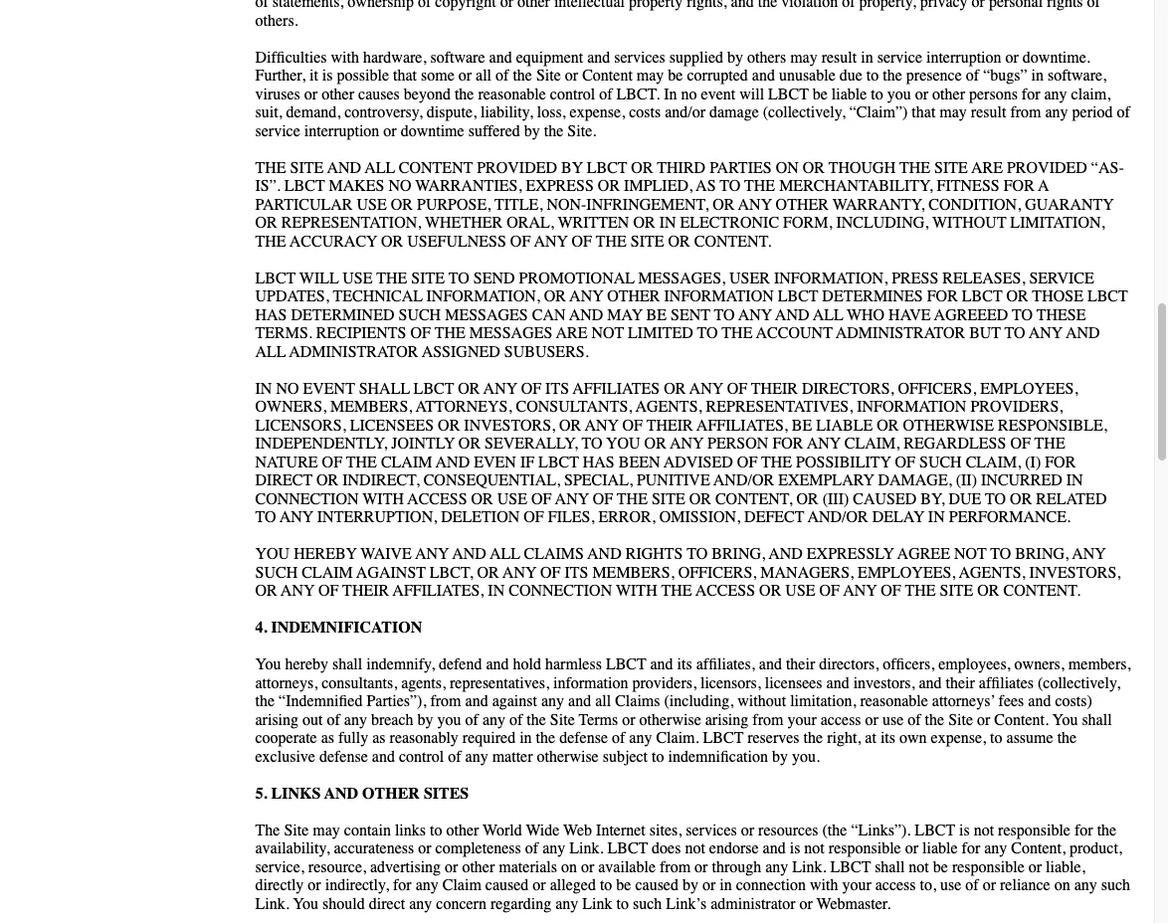 Task type: locate. For each thing, give the bounding box(es) containing it.
(collectively, inside 'you hereby shall indemnify, defend and hold harmless lbct and its affiliates, and their directors, officers, employees, owners, members, attorneys, consultants, agents, representatives, information providers, licensors, licensees and investors, and their affiliates (collectively, the "indemnified parties"), from and against any and all claims (including, without limitation, reasonable attorneys' fees and costs) arising out of any breach by you of any of the site terms or otherwise arising from your access or use of the site or content. you shall cooperate as fully as reasonably required in the defense of any claim. lbct reserves the right, at its own expense, to assume the exclusive defense and control of any matter otherwise subject to indemnification by you.'
[[1038, 674, 1121, 692]]

0 horizontal spatial (collectively,
[[763, 103, 846, 121]]

2 vertical spatial their
[[343, 582, 389, 600]]

representatives,
[[450, 674, 549, 692]]

use inside the in no event shall lbct or any of its affiliates or any of their directors, officers, employees, owners, members, attorneys, consultants, agents, representatives, information providers, licensors, licensees or investors, or any of their affiliates, be liable or otherwise responsible, independently, jointly or severally, to you or any person for any claim, regardless of the nature of the claim and even if lbct has been advised of the possibility of such claim, (i) for direct or indirect, consequential, special, punitive and/or exemplary damage, (ii) incurred in connection with access or use of any of the site or content, or (iii) caused by, due to or related to any interruption, deletion of files, error, omission, defect and/or delay in performance.
[[497, 490, 528, 508]]

caused down does
[[635, 876, 679, 895]]

1 vertical spatial affiliates,
[[393, 582, 484, 600]]

other up links
[[362, 784, 420, 803]]

or down implied,
[[633, 214, 656, 232]]

your inside 'you hereby shall indemnify, defend and hold harmless lbct and its affiliates, and their directors, officers, employees, owners, members, attorneys, consultants, agents, representatives, information providers, licensors, licensees and investors, and their affiliates (collectively, the "indemnified parties"), from and against any and all claims (including, without limitation, reasonable attorneys' fees and costs) arising out of any breach by you of any of the site terms or otherwise arising from your access or use of the site or content. you shall cooperate as fully as reasonably required in the defense of any claim. lbct reserves the right, at its own expense, to assume the exclusive defense and control of any matter otherwise subject to indemnification by you.'
[[788, 711, 817, 729]]

1 vertical spatial use
[[941, 876, 962, 895]]

1 horizontal spatial connection
[[509, 582, 612, 600]]

or left the webmaster.
[[800, 895, 813, 913]]

has left determined
[[255, 306, 287, 324]]

1 vertical spatial reasonable
[[860, 692, 928, 711]]

"indemnified
[[279, 692, 363, 711]]

not left content,
[[974, 821, 994, 840]]

0 vertical spatial their
[[751, 379, 798, 398]]

0 horizontal spatial expense,
[[570, 103, 625, 121]]

0 vertical spatial with
[[331, 48, 359, 66]]

members, inside the in no event shall lbct or any of its affiliates or any of their directors, officers, employees, owners, members, attorneys, consultants, agents, representatives, information providers, licensors, licensees or investors, or any of their affiliates, be liable or otherwise responsible, independently, jointly or severally, to you or any person for any claim, regardless of the nature of the claim and even if lbct has been advised of the possibility of such claim, (i) for direct or indirect, consequential, special, punitive and/or exemplary damage, (ii) incurred in connection with access or use of any of the site or content, or (iii) caused by, due to or related to any interruption, deletion of files, error, omission, defect and/or delay in performance.
[[331, 398, 412, 416]]

and down error, on the right of page
[[588, 545, 622, 563]]

1 horizontal spatial their
[[647, 416, 693, 434]]

0 horizontal spatial with
[[331, 48, 359, 66]]

1 horizontal spatial shall
[[875, 858, 905, 876]]

you inside the site may contain links to other world wide web internet sites, services or resources (the "links"). lbct is not responsible for the availability, accurateness or completeness of any link. lbct does not endorse and is not responsible or liable for any content, product, service, resource, advertising or other materials on or available from or through any link. lbct shall not be responsible or liable, directly or indirectly, for any claim caused or alleged to be caused by or in connection with your access to, use of or reliance on any such link. you should direct any concern regarding any link to such link's administrator or webmaster.
[[293, 895, 319, 913]]

to left these at the top of the page
[[1012, 306, 1033, 324]]

1 horizontal spatial are
[[972, 158, 1003, 177]]

site inside lbct will use the site to send promotional messages, user information, press releases, service updates, technical information, or any other information lbct determines for lbct or those lbct has determined such messages can and may be sent to any and all who have agreeed to these terms. recipients of the messages are not limited to the account administrator but to any and all administrator assigned subusers.
[[411, 269, 445, 287]]

other up concern
[[462, 858, 495, 876]]

of
[[496, 66, 509, 85], [966, 66, 980, 85], [599, 85, 613, 103], [1117, 103, 1131, 121], [327, 711, 340, 729], [465, 711, 479, 729], [510, 711, 523, 729], [908, 711, 921, 729], [612, 729, 625, 748], [448, 748, 461, 766], [525, 840, 539, 858], [966, 876, 979, 895]]

any left link
[[556, 895, 579, 913]]

1 horizontal spatial your
[[842, 876, 872, 895]]

use inside lbct will use the site to send promotional messages, user information, press releases, service updates, technical information, or any other information lbct determines for lbct or those lbct has determined such messages can and may be sent to any and all who have agreeed to these terms. recipients of the messages are not limited to the account administrator but to any and all administrator assigned subusers.
[[343, 269, 373, 287]]

site
[[290, 158, 324, 177], [935, 158, 968, 177], [631, 232, 664, 250], [411, 269, 445, 287], [652, 490, 686, 508], [940, 582, 974, 600]]

2 vertical spatial such
[[255, 563, 298, 582]]

the up determined
[[377, 269, 407, 287]]

any
[[1045, 85, 1068, 103], [1046, 103, 1069, 121], [541, 692, 564, 711], [344, 711, 367, 729], [483, 711, 506, 729], [629, 729, 652, 748], [465, 748, 488, 766], [543, 840, 566, 858], [985, 840, 1008, 858], [766, 858, 789, 876], [416, 876, 439, 895], [1075, 876, 1098, 895], [409, 895, 432, 913], [556, 895, 579, 913]]

for inside the site and all content provided by lbct or third parties on or though the site are provided "as- is". lbct makes no warranties, express or implied, as to the merchantability, fitness for a particular use or purpose, title, non-infringement, or any other warranty, condition, guaranty or representation, whether oral, written or in electronic form, including, without limitation, the accuracy or usefulness of any of the site or content.
[[1004, 177, 1035, 195]]

of right nature at left
[[322, 453, 342, 471]]

directly
[[255, 876, 304, 895]]

implied,
[[624, 177, 693, 195]]

0 horizontal spatial claim
[[302, 563, 353, 582]]

not
[[592, 324, 624, 342], [954, 545, 987, 563]]

delay
[[873, 508, 925, 527]]

in inside you hereby waive any and all claims and rights to bring, and expressly agree not to bring, any such claim against lbct, or any of its members, officers, managers, employees, agents, investors, or any of their affiliates, in connection with the access or use of any of the site or content.
[[488, 582, 505, 600]]

connection
[[736, 876, 806, 895]]

1 bring, from the left
[[712, 545, 765, 563]]

1 horizontal spatial services
[[686, 821, 737, 840]]

on
[[561, 858, 577, 876], [1055, 876, 1071, 895]]

your inside the site may contain links to other world wide web internet sites, services or resources (the "links"). lbct is not responsible for the availability, accurateness or completeness of any link. lbct does not endorse and is not responsible or liable for any content, product, service, resource, advertising or other materials on or available from or through any link. lbct shall not be responsible or liable, directly or indirectly, for any claim caused or alleged to be caused by or in connection with your access to, use of or reliance on any such link. you should direct any concern regarding any link to such link's administrator or webmaster.
[[842, 876, 872, 895]]

event
[[701, 85, 736, 103]]

subject
[[603, 748, 648, 766]]

expense,
[[570, 103, 625, 121], [931, 729, 986, 748]]

1 vertical spatial claim
[[302, 563, 353, 582]]

0 vertical spatial affiliates,
[[697, 416, 788, 434]]

waive
[[361, 545, 412, 563]]

by left others
[[728, 48, 744, 66]]

connection inside the in no event shall lbct or any of its affiliates or any of their directors, officers, employees, owners, members, attorneys, consultants, agents, representatives, information providers, licensors, licensees or investors, or any of their affiliates, be liable or otherwise responsible, independently, jointly or severally, to you or any person for any claim, regardless of the nature of the claim and even if lbct has been advised of the possibility of such claim, (i) for direct or indirect, consequential, special, punitive and/or exemplary damage, (ii) incurred in connection with access or use of any of the site or content, or (iii) caused by, due to or related to any interruption, deletion of files, error, omission, defect and/or delay in performance.
[[255, 490, 359, 508]]

1 vertical spatial control
[[399, 748, 444, 766]]

to
[[720, 177, 741, 195], [449, 269, 470, 287], [714, 306, 735, 324], [1012, 306, 1033, 324], [697, 324, 718, 342], [1005, 324, 1026, 342], [582, 434, 603, 453], [986, 490, 1006, 508], [255, 508, 276, 527], [687, 545, 708, 563], [991, 545, 1012, 563]]

attorneys,
[[255, 674, 318, 692]]

1 horizontal spatial agents,
[[959, 563, 1026, 582]]

1 horizontal spatial content.
[[1004, 582, 1081, 600]]

press
[[892, 269, 939, 287]]

(collectively, inside difficulties with hardware, software and equipment and services supplied by others may result in service interruption or downtime. further, it is possible that some or all of the site or content may be corrupted and unusable due to the presence of "bugs" in software, viruses or other causes beyond the reasonable control of lbct. in no event will lbct be liable to you or other persons for any claim, suit, demand, controversy, dispute, liability, loss, expense, costs and/or damage (collectively, "claim") that may result from any period of service interruption or downtime suffered by the site.
[[763, 103, 846, 121]]

1 vertical spatial members,
[[593, 563, 674, 582]]

or
[[1006, 48, 1019, 66], [459, 66, 472, 85], [565, 66, 578, 85], [304, 85, 318, 103], [915, 85, 929, 103], [384, 121, 397, 140], [622, 711, 636, 729], [866, 711, 879, 729], [977, 711, 991, 729], [741, 821, 755, 840], [418, 840, 432, 858], [905, 840, 919, 858], [445, 858, 458, 876], [581, 858, 594, 876], [695, 858, 708, 876], [1029, 858, 1042, 876], [308, 876, 321, 895], [533, 876, 546, 895], [703, 876, 716, 895], [983, 876, 996, 895], [800, 895, 813, 913]]

messages
[[445, 306, 528, 324], [470, 324, 553, 342]]

and right equipment
[[587, 48, 610, 66]]

administrator
[[836, 324, 966, 342], [289, 342, 419, 361]]

all left claims
[[595, 692, 611, 711]]

0 vertical spatial expense,
[[570, 103, 625, 121]]

against
[[492, 692, 537, 711]]

2 vertical spatial you
[[293, 895, 319, 913]]

for inside lbct will use the site to send promotional messages, user information, press releases, service updates, technical information, or any other information lbct determines for lbct or those lbct has determined such messages can and may be sent to any and all who have agreeed to these terms. recipients of the messages are not limited to the account administrator but to any and all administrator assigned subusers.
[[927, 287, 958, 306]]

to,
[[920, 876, 937, 895]]

by right suffered
[[524, 121, 540, 140]]

and/or
[[714, 471, 775, 490], [808, 508, 869, 527]]

0 horizontal spatial you
[[255, 655, 281, 674]]

has inside the in no event shall lbct or any of its affiliates or any of their directors, officers, employees, owners, members, attorneys, consultants, agents, representatives, information providers, licensors, licensees or investors, or any of their affiliates, be liable or otherwise responsible, independently, jointly or severally, to you or any person for any claim, regardless of the nature of the claim and even if lbct has been advised of the possibility of such claim, (i) for direct or indirect, consequential, special, punitive and/or exemplary damage, (ii) incurred in connection with access or use of any of the site or content, or (iii) caused by, due to or related to any interruption, deletion of files, error, omission, defect and/or delay in performance.
[[583, 453, 615, 471]]

caused
[[853, 490, 917, 508]]

1 horizontal spatial (collectively,
[[1038, 674, 1121, 692]]

or down the endorse
[[703, 876, 716, 895]]

content. inside the site and all content provided by lbct or third parties on or though the site are provided "as- is". lbct makes no warranties, express or implied, as to the merchantability, fitness for a particular use or purpose, title, non-infringement, or any other warranty, condition, guaranty or representation, whether oral, written or in electronic form, including, without limitation, the accuracy or usefulness of any of the site or content.
[[695, 232, 772, 250]]

the right assume
[[1058, 729, 1077, 748]]

and down the those
[[1066, 324, 1100, 342]]

agents, down performance. on the bottom right
[[959, 563, 1026, 582]]

1 provided from the left
[[477, 158, 557, 177]]

site inside difficulties with hardware, software and equipment and services supplied by others may result in service interruption or downtime. further, it is possible that some or all of the site or content may be corrupted and unusable due to the presence of "bugs" in software, viruses or other causes beyond the reasonable control of lbct. in no event will lbct be liable to you or other persons for any claim, suit, demand, controversy, dispute, liability, loss, expense, costs and/or damage (collectively, "claim") that may result from any period of service interruption or downtime suffered by the site.
[[536, 66, 561, 85]]

0 horizontal spatial liable
[[832, 85, 867, 103]]

2 horizontal spatial their
[[751, 379, 798, 398]]

reasonable inside difficulties with hardware, software and equipment and services supplied by others may result in service interruption or downtime. further, it is possible that some or all of the site or content may be corrupted and unusable due to the presence of "bugs" in software, viruses or other causes beyond the reasonable control of lbct. in no event will lbct be liable to you or other persons for any claim, suit, demand, controversy, dispute, liability, loss, expense, costs and/or damage (collectively, "claim") that may result from any period of service interruption or downtime suffered by the site.
[[478, 85, 546, 103]]

2 provided from the left
[[1007, 158, 1088, 177]]

to right due
[[986, 490, 1006, 508]]

1 vertical spatial investors,
[[1030, 563, 1121, 582]]

your
[[788, 711, 817, 729], [842, 876, 872, 895]]

0 horizontal spatial interruption
[[304, 121, 380, 140]]

1 horizontal spatial its
[[881, 729, 896, 748]]

site.
[[568, 121, 596, 140]]

as
[[321, 729, 334, 748], [372, 729, 386, 748]]

lbct right will
[[768, 85, 809, 103]]

and up connection
[[763, 840, 786, 858]]

its
[[677, 655, 692, 674], [881, 729, 896, 748]]

a
[[1039, 177, 1049, 195]]

1 horizontal spatial claim
[[381, 453, 432, 471]]

0 vertical spatial members,
[[331, 398, 412, 416]]

0 vertical spatial interruption
[[927, 48, 1002, 66]]

of inside lbct will use the site to send promotional messages, user information, press releases, service updates, technical information, or any other information lbct determines for lbct or those lbct has determined such messages can and may be sent to any and all who have agreeed to these terms. recipients of the messages are not limited to the account administrator but to any and all administrator assigned subusers.
[[411, 324, 431, 342]]

with
[[363, 490, 404, 508], [616, 582, 658, 600]]

services
[[614, 48, 666, 66], [686, 821, 737, 840]]

not up connection
[[805, 840, 825, 858]]

and left "hold"
[[486, 655, 509, 674]]

the right sent
[[722, 324, 753, 342]]

1 vertical spatial interruption
[[304, 121, 380, 140]]

of down subusers.
[[521, 379, 542, 398]]

any down representatives,
[[483, 711, 506, 729]]

loss,
[[537, 103, 566, 121]]

or down affiliates in the top of the page
[[559, 416, 582, 434]]

1 vertical spatial agents,
[[959, 563, 1026, 582]]

any down the those
[[1029, 324, 1063, 342]]

of up person
[[727, 379, 748, 398]]

any
[[739, 195, 772, 214], [534, 232, 568, 250], [570, 287, 604, 306], [739, 306, 772, 324], [1029, 324, 1063, 342], [484, 379, 518, 398], [690, 379, 724, 398], [585, 416, 619, 434], [670, 434, 704, 453], [807, 434, 841, 453], [555, 490, 589, 508], [280, 508, 314, 527], [415, 545, 449, 563], [1073, 545, 1106, 563], [503, 563, 537, 582], [281, 582, 315, 600], [844, 582, 877, 600]]

access
[[821, 711, 862, 729], [876, 876, 916, 895]]

viruses
[[255, 85, 300, 103]]

direct
[[255, 471, 313, 490]]

0 horizontal spatial service
[[255, 121, 300, 140]]

1 horizontal spatial such
[[1102, 876, 1131, 895]]

access
[[408, 490, 467, 508], [696, 582, 756, 600]]

"links").
[[851, 821, 911, 840]]

lbct up account
[[778, 287, 819, 306]]

1 caused from the left
[[486, 876, 529, 895]]

are inside the site and all content provided by lbct or third parties on or though the site are provided "as- is". lbct makes no warranties, express or implied, as to the merchantability, fitness for a particular use or purpose, title, non-infringement, or any other warranty, condition, guaranty or representation, whether oral, written or in electronic form, including, without limitation, the accuracy or usefulness of any of the site or content.
[[972, 158, 1003, 177]]

determines
[[823, 287, 923, 306]]

1 vertical spatial employees,
[[858, 563, 956, 582]]

the up the 'cooperate' at the left bottom of page
[[255, 692, 275, 711]]

account
[[756, 324, 833, 342]]

all inside 'you hereby shall indemnify, defend and hold harmless lbct and its affiliates, and their directors, officers, employees, owners, members, attorneys, consultants, agents, representatives, information providers, licensors, licensees and investors, and their affiliates (collectively, the "indemnified parties"), from and against any and all claims (including, without limitation, reasonable attorneys' fees and costs) arising out of any breach by you of any of the site terms or otherwise arising from your access or use of the site or content. you shall cooperate as fully as reasonably required in the defense of any claim. lbct reserves the right, at its own expense, to assume the exclusive defense and control of any matter otherwise subject to indemnification by you.'
[[595, 692, 611, 711]]

(iii)
[[823, 490, 849, 508]]

or down (i)
[[1010, 490, 1033, 508]]

technical
[[333, 287, 423, 306]]

1 vertical spatial are
[[556, 324, 588, 342]]

may right others
[[790, 48, 818, 66]]

0 horizontal spatial caused
[[486, 876, 529, 895]]

site down usefulness
[[411, 269, 445, 287]]

the up matter
[[527, 711, 546, 729]]

consequential,
[[424, 471, 560, 490]]

0 vertical spatial connection
[[255, 490, 359, 508]]

0 vertical spatial liable
[[832, 85, 867, 103]]

independently,
[[255, 434, 387, 453]]

no
[[681, 85, 697, 103]]

1 vertical spatial shall
[[1082, 711, 1112, 729]]

0 horizontal spatial other
[[362, 784, 420, 803]]

1 horizontal spatial bring,
[[1016, 545, 1069, 563]]

any down user
[[739, 306, 772, 324]]

0 vertical spatial such
[[399, 306, 441, 324]]

by,
[[921, 490, 945, 508]]

0 vertical spatial information
[[664, 287, 774, 306]]

the down agree at right
[[905, 582, 936, 600]]

you inside the in no event shall lbct or any of its affiliates or any of their directors, officers, employees, owners, members, attorneys, consultants, agents, representatives, information providers, licensors, licensees or investors, or any of their affiliates, be liable or otherwise responsible, independently, jointly or severally, to you or any person for any claim, regardless of the nature of the claim and even if lbct has been advised of the possibility of such claim, (i) for direct or indirect, consequential, special, punitive and/or exemplary damage, (ii) incurred in connection with access or use of any of the site or content, or (iii) caused by, due to or related to any interruption, deletion of files, error, omission, defect and/or delay in performance.
[[606, 434, 641, 453]]

send
[[474, 269, 515, 287]]

2 arising from the left
[[705, 711, 749, 729]]

0 horizontal spatial shall
[[332, 655, 363, 674]]

0 horizontal spatial officers,
[[678, 563, 757, 582]]

in inside the site may contain links to other world wide web internet sites, services or resources (the "links"). lbct is not responsible for the availability, accurateness or completeness of any link. lbct does not endorse and is not responsible or liable for any content, product, service, resource, advertising or other materials on or available from or through any link. lbct shall not be responsible or liable, directly or indirectly, for any claim caused or alleged to be caused by or in connection with your access to, use of or reliance on any such link. you should direct any concern regarding any link to such link's administrator or webmaster.
[[720, 876, 732, 895]]

your down (the
[[842, 876, 872, 895]]

directors,
[[802, 379, 894, 398]]

2 horizontal spatial other
[[776, 195, 829, 214]]

1 vertical spatial content.
[[1004, 582, 1081, 600]]

such inside the in no event shall lbct or any of its affiliates or any of their directors, officers, employees, owners, members, attorneys, consultants, agents, representatives, information providers, licensors, licensees or investors, or any of their affiliates, be liable or otherwise responsible, independently, jointly or severally, to you or any person for any claim, regardless of the nature of the claim and even if lbct has been advised of the possibility of such claim, (i) for direct or indirect, consequential, special, punitive and/or exemplary damage, (ii) incurred in connection with access or use of any of the site or content, or (iii) caused by, due to or related to any interruption, deletion of files, error, omission, defect and/or delay in performance.
[[920, 453, 962, 471]]

and inside the site and all content provided by lbct or third parties on or though the site are provided "as- is". lbct makes no warranties, express or implied, as to the merchantability, fitness for a particular use or purpose, title, non-infringement, or any other warranty, condition, guaranty or representation, whether oral, written or in electronic form, including, without limitation, the accuracy or usefulness of any of the site or content.
[[327, 158, 361, 177]]

without
[[933, 214, 1007, 232]]

or up punitive
[[645, 434, 667, 453]]

omission,
[[660, 508, 741, 527]]

and
[[327, 158, 361, 177], [569, 306, 604, 324], [776, 306, 810, 324], [1066, 324, 1100, 342], [436, 453, 470, 471], [452, 545, 487, 563], [588, 545, 622, 563], [769, 545, 803, 563], [324, 784, 358, 803]]

or up through
[[741, 821, 755, 840]]

1 horizontal spatial information
[[857, 398, 967, 416]]

of up promotional
[[572, 232, 592, 250]]

1 vertical spatial access
[[696, 582, 756, 600]]

0 vertical spatial you
[[888, 85, 912, 103]]

presence
[[907, 66, 962, 85]]

0 vertical spatial services
[[614, 48, 666, 66]]

at
[[865, 729, 877, 748]]

content. up 'owners,'
[[1004, 582, 1081, 600]]

reliance
[[1000, 876, 1051, 895]]

title,
[[495, 195, 543, 214]]

0 horizontal spatial use
[[883, 711, 904, 729]]

any left 'claim,'
[[1045, 85, 1068, 103]]

1 horizontal spatial with
[[810, 876, 838, 895]]

1 horizontal spatial provided
[[1007, 158, 1088, 177]]

0 vertical spatial claim
[[381, 453, 432, 471]]

1 horizontal spatial arising
[[705, 711, 749, 729]]

1 vertical spatial service
[[255, 121, 300, 140]]

0 vertical spatial access
[[408, 490, 467, 508]]

0 horizontal spatial their
[[343, 582, 389, 600]]

claim down licensees
[[381, 453, 432, 471]]

1 horizontal spatial caused
[[635, 876, 679, 895]]

terms.
[[255, 324, 312, 342]]

of
[[510, 232, 531, 250], [572, 232, 592, 250], [411, 324, 431, 342], [521, 379, 542, 398], [727, 379, 748, 398], [623, 416, 643, 434], [1011, 434, 1031, 453], [322, 453, 342, 471], [737, 453, 758, 471], [895, 453, 916, 471], [532, 490, 552, 508], [593, 490, 613, 508], [524, 508, 544, 527], [540, 563, 561, 582], [318, 582, 339, 600], [820, 582, 840, 600], [881, 582, 901, 600]]

in inside the site and all content provided by lbct or third parties on or though the site are provided "as- is". lbct makes no warranties, express or implied, as to the merchantability, fitness for a particular use or purpose, title, non-infringement, or any other warranty, condition, guaranty or representation, whether oral, written or in electronic form, including, without limitation, the accuracy or usefulness of any of the site or content.
[[660, 214, 676, 232]]

its inside you hereby waive any and all claims and rights to bring, and expressly agree not to bring, any such claim against lbct, or any of its members, officers, managers, employees, agents, investors, or any of their affiliates, in connection with the access or use of any of the site or content.
[[565, 563, 589, 582]]

be right link
[[616, 876, 631, 895]]

the
[[255, 821, 280, 840]]

any down hereby
[[281, 582, 315, 600]]

access inside 'you hereby shall indemnify, defend and hold harmless lbct and its affiliates, and their directors, officers, employees, owners, members, attorneys, consultants, agents, representatives, information providers, licensors, licensees and investors, and their affiliates (collectively, the "indemnified parties"), from and against any and all claims (including, without limitation, reasonable attorneys' fees and costs) arising out of any breach by you of any of the site terms or otherwise arising from your access or use of the site or content. you shall cooperate as fully as reasonably required in the defense of any claim. lbct reserves the right, at its own expense, to assume the exclusive defense and control of any matter otherwise subject to indemnification by you.'
[[821, 711, 862, 729]]

or right the liable
[[877, 416, 899, 434]]

0 horizontal spatial otherwise
[[537, 748, 599, 766]]

or right viruses
[[304, 85, 318, 103]]

0 vertical spatial that
[[393, 66, 417, 85]]

1 horizontal spatial you
[[606, 434, 641, 453]]

any left period
[[1046, 103, 1069, 121]]

with
[[331, 48, 359, 66], [810, 876, 838, 895]]

and right fully
[[372, 748, 395, 766]]

1 horizontal spatial no
[[389, 177, 412, 195]]

for
[[1022, 85, 1041, 103], [1075, 821, 1094, 840], [962, 840, 981, 858], [393, 876, 412, 895]]

link. up alleged
[[570, 840, 604, 858]]

0 vertical spatial result
[[822, 48, 857, 66]]

and inside the in no event shall lbct or any of its affiliates or any of their directors, officers, employees, owners, members, attorneys, consultants, agents, representatives, information providers, licensors, licensees or investors, or any of their affiliates, be liable or otherwise responsible, independently, jointly or severally, to you or any person for any claim, regardless of the nature of the claim and even if lbct has been advised of the possibility of such claim, (i) for direct or indirect, consequential, special, punitive and/or exemplary damage, (ii) incurred in connection with access or use of any of the site or content, or (iii) caused by, due to or related to any interruption, deletion of files, error, omission, defect and/or delay in performance.
[[436, 453, 470, 471]]

0 horizontal spatial with
[[363, 490, 404, 508]]

of left lbct.
[[599, 85, 613, 103]]

0 horizontal spatial your
[[788, 711, 817, 729]]

interruption down causes
[[304, 121, 380, 140]]

interruption up persons
[[927, 48, 1002, 66]]

link
[[583, 895, 613, 913]]

0 horizontal spatial employees,
[[858, 563, 956, 582]]

any up alleged
[[543, 840, 566, 858]]

1 as from the left
[[321, 729, 334, 748]]

otherwise
[[903, 416, 994, 434]]

indirectly,
[[325, 876, 389, 895]]

without
[[738, 692, 786, 711]]

1 vertical spatial that
[[912, 103, 936, 121]]

information inside lbct will use the site to send promotional messages, user information, press releases, service updates, technical information, or any other information lbct determines for lbct or those lbct has determined such messages can and may be sent to any and all who have agreeed to these terms. recipients of the messages are not limited to the account administrator but to any and all administrator assigned subusers.
[[664, 287, 774, 306]]

1 horizontal spatial not
[[954, 545, 987, 563]]

link. down the service,
[[255, 895, 289, 913]]

use inside the site may contain links to other world wide web internet sites, services or resources (the "links"). lbct is not responsible for the availability, accurateness or completeness of any link. lbct does not endorse and is not responsible or liable for any content, product, service, resource, advertising or other materials on or available from or through any link. lbct shall not be responsible or liable, directly or indirectly, for any claim caused or alleged to be caused by or in connection with your access to, use of or reliance on any such link. you should direct any concern regarding any link to such link's administrator or webmaster.
[[941, 876, 962, 895]]

or up link
[[581, 858, 594, 876]]

advertising
[[370, 858, 441, 876]]

any right waive
[[415, 545, 449, 563]]

their
[[751, 379, 798, 398], [647, 416, 693, 434], [343, 582, 389, 600]]

to right limited
[[697, 324, 718, 342]]

otherwise down providers,
[[640, 711, 701, 729]]

or up 4.
[[255, 582, 277, 600]]

officers,
[[883, 655, 935, 674]]

warranties,
[[415, 177, 522, 195]]

1 vertical spatial other
[[607, 287, 660, 306]]

connection down claims
[[509, 582, 612, 600]]

arising left out
[[255, 711, 299, 729]]

product,
[[1070, 840, 1123, 858]]

form,
[[783, 214, 833, 232]]

you left required
[[438, 711, 461, 729]]

in down implied,
[[660, 214, 676, 232]]

site up condition,
[[935, 158, 968, 177]]

for right persons
[[1022, 85, 1041, 103]]

2 horizontal spatial link.
[[793, 858, 827, 876]]

0 vertical spatial its
[[546, 379, 569, 398]]

accuracy
[[290, 232, 378, 250]]

0 horizontal spatial content.
[[695, 232, 772, 250]]

1 vertical spatial officers,
[[678, 563, 757, 582]]

0 vertical spatial be
[[647, 306, 667, 324]]

1 vertical spatial and/or
[[808, 508, 869, 527]]

caused right the claim
[[486, 876, 529, 895]]

access up affiliates,
[[696, 582, 756, 600]]

content. up user
[[695, 232, 772, 250]]

all inside difficulties with hardware, software and equipment and services supplied by others may result in service interruption or downtime. further, it is possible that some or all of the site or content may be corrupted and unusable due to the presence of "bugs" in software, viruses or other causes beyond the reasonable control of lbct. in no event will lbct be liable to you or other persons for any claim, suit, demand, controversy, dispute, liability, loss, expense, costs and/or damage (collectively, "claim") that may result from any period of service interruption or downtime suffered by the site.
[[476, 66, 492, 85]]

should
[[323, 895, 365, 913]]

the up incurred on the right bottom of the page
[[1035, 434, 1066, 453]]

other inside the site and all content provided by lbct or third parties on or though the site are provided "as- is". lbct makes no warranties, express or implied, as to the merchantability, fitness for a particular use or purpose, title, non-infringement, or any other warranty, condition, guaranty or representation, whether oral, written or in electronic form, including, without limitation, the accuracy or usefulness of any of the site or content.
[[776, 195, 829, 214]]

not inside lbct will use the site to send promotional messages, user information, press releases, service updates, technical information, or any other information lbct determines for lbct or those lbct has determined such messages can and may be sent to any and all who have agreeed to these terms. recipients of the messages are not limited to the account administrator but to any and all administrator assigned subusers.
[[592, 324, 624, 342]]

to down performance. on the bottom right
[[991, 545, 1012, 563]]

1 vertical spatial such
[[920, 453, 962, 471]]

control up sites
[[399, 748, 444, 766]]

reasonable inside 'you hereby shall indemnify, defend and hold harmless lbct and its affiliates, and their directors, officers, employees, owners, members, attorneys, consultants, agents, representatives, information providers, licensors, licensees and investors, and their affiliates (collectively, the "indemnified parties"), from and against any and all claims (including, without limitation, reasonable attorneys' fees and costs) arising out of any breach by you of any of the site terms or otherwise arising from your access or use of the site or content. you shall cooperate as fully as reasonably required in the defense of any claim. lbct reserves the right, at its own expense, to assume the exclusive defense and control of any matter otherwise subject to indemnification by you.'
[[860, 692, 928, 711]]

information inside the in no event shall lbct or any of its affiliates or any of their directors, officers, employees, owners, members, attorneys, consultants, agents, representatives, information providers, licensors, licensees or investors, or any of their affiliates, be liable or otherwise responsible, independently, jointly or severally, to you or any person for any claim, regardless of the nature of the claim and even if lbct has been advised of the possibility of such claim, (i) for direct or indirect, consequential, special, punitive and/or exemplary damage, (ii) incurred in connection with access or use of any of the site or content, or (iii) caused by, due to or related to any interruption, deletion of files, error, omission, defect and/or delay in performance.
[[857, 398, 967, 416]]

or down the attorneys,
[[459, 434, 481, 453]]

control inside 'you hereby shall indemnify, defend and hold harmless lbct and its affiliates, and their directors, officers, employees, owners, members, attorneys, consultants, agents, representatives, information providers, licensors, licensees and investors, and their affiliates (collectively, the "indemnified parties"), from and against any and all claims (including, without limitation, reasonable attorneys' fees and costs) arising out of any breach by you of any of the site terms or otherwise arising from your access or use of the site or content. you shall cooperate as fully as reasonably required in the defense of any claim. lbct reserves the right, at its own expense, to assume the exclusive defense and control of any matter otherwise subject to indemnification by you.'
[[399, 748, 444, 766]]

"as-
[[1092, 158, 1124, 177]]

1 horizontal spatial claim,
[[966, 453, 1021, 471]]

messages,
[[638, 269, 726, 287]]

and up claims
[[650, 655, 673, 674]]

in
[[861, 48, 874, 66], [1032, 66, 1044, 85], [520, 729, 532, 748], [720, 876, 732, 895]]

consultants,
[[516, 398, 632, 416]]

1 vertical spatial not
[[954, 545, 987, 563]]

access inside you hereby waive any and all claims and rights to bring, and expressly agree not to bring, any such claim against lbct, or any of its members, officers, managers, employees, agents, investors, or any of their affiliates, in connection with the access or use of any of the site or content.
[[696, 582, 756, 600]]

information,
[[774, 269, 888, 287], [427, 287, 540, 306]]

information up regardless
[[857, 398, 967, 416]]

any down expressly
[[844, 582, 877, 600]]

and
[[489, 48, 512, 66], [587, 48, 610, 66], [752, 66, 775, 85], [486, 655, 509, 674], [650, 655, 673, 674], [759, 655, 782, 674], [827, 674, 850, 692], [919, 674, 942, 692], [465, 692, 488, 711], [568, 692, 591, 711], [1029, 692, 1052, 711], [372, 748, 395, 766], [763, 840, 786, 858]]

1 horizontal spatial result
[[971, 103, 1007, 121]]

officers, down the omission,
[[678, 563, 757, 582]]

promotional
[[519, 269, 635, 287]]

of right world
[[525, 840, 539, 858]]

agents, inside you hereby waive any and all claims and rights to bring, and expressly agree not to bring, any such claim against lbct, or any of its members, officers, managers, employees, agents, investors, or any of their affiliates, in connection with the access or use of any of the site or content.
[[959, 563, 1026, 582]]

result
[[822, 48, 857, 66], [971, 103, 1007, 121]]

and right the investors,
[[919, 674, 942, 692]]

1 vertical spatial (collectively,
[[1038, 674, 1121, 692]]

rights
[[626, 545, 683, 563]]

damage,
[[878, 471, 952, 490]]

as left fully
[[321, 729, 334, 748]]

all inside the site and all content provided by lbct or third parties on or though the site are provided "as- is". lbct makes no warranties, express or implied, as to the merchantability, fitness for a particular use or purpose, title, non-infringement, or any other warranty, condition, guaranty or representation, whether oral, written or in electronic form, including, without limitation, the accuracy or usefulness of any of the site or content.
[[365, 158, 395, 177]]

or
[[631, 158, 653, 177], [803, 158, 825, 177], [598, 177, 620, 195], [391, 195, 413, 214], [713, 195, 735, 214], [255, 214, 277, 232], [633, 214, 656, 232], [381, 232, 403, 250], [668, 232, 691, 250], [544, 287, 566, 306], [1007, 287, 1029, 306], [458, 379, 480, 398], [664, 379, 686, 398], [438, 416, 460, 434], [559, 416, 582, 434], [877, 416, 899, 434], [459, 434, 481, 453], [645, 434, 667, 453], [317, 471, 339, 490], [471, 490, 493, 508], [689, 490, 712, 508], [797, 490, 819, 508], [1010, 490, 1033, 508], [477, 563, 499, 582], [255, 582, 277, 600], [760, 582, 782, 600], [978, 582, 1000, 600]]

0 vertical spatial reasonable
[[478, 85, 546, 103]]

affiliates, inside you hereby waive any and all claims and rights to bring, and expressly agree not to bring, any such claim against lbct, or any of its members, officers, managers, employees, agents, investors, or any of their affiliates, in connection with the access or use of any of the site or content.
[[393, 582, 484, 600]]

indemnify,
[[366, 655, 435, 674]]

special,
[[564, 471, 633, 490]]

any down parties
[[739, 195, 772, 214]]

0 horizontal spatial are
[[556, 324, 588, 342]]

0 horizontal spatial on
[[561, 858, 577, 876]]

its
[[546, 379, 569, 398], [565, 563, 589, 582]]



Task type: vqa. For each thing, say whether or not it's contained in the screenshot.
the Terminal
no



Task type: describe. For each thing, give the bounding box(es) containing it.
lbct right if
[[539, 453, 579, 471]]

claim
[[443, 876, 482, 895]]

to right but
[[1005, 324, 1026, 342]]

use inside you hereby waive any and all claims and rights to bring, and expressly agree not to bring, any such claim against lbct, or any of its members, officers, managers, employees, agents, investors, or any of their affiliates, in connection with the access or use of any of the site or content.
[[786, 582, 816, 600]]

0 vertical spatial you
[[255, 655, 281, 674]]

possibility
[[796, 453, 892, 471]]

1 vertical spatial otherwise
[[537, 748, 599, 766]]

may down presence
[[940, 103, 967, 121]]

licensees
[[765, 674, 823, 692]]

and up contain
[[324, 784, 358, 803]]

(i)
[[1025, 453, 1041, 471]]

no inside the site and all content provided by lbct or third parties on or though the site are provided "as- is". lbct makes no warranties, express or implied, as to the merchantability, fitness for a particular use or purpose, title, non-infringement, or any other warranty, condition, guaranty or representation, whether oral, written or in electronic form, including, without limitation, the accuracy or usefulness of any of the site or content.
[[389, 177, 412, 195]]

any right against
[[541, 692, 564, 711]]

the up the content,
[[762, 453, 792, 471]]

claim inside the in no event shall lbct or any of its affiliates or any of their directors, officers, employees, owners, members, attorneys, consultants, agents, representatives, information providers, licensors, licensees or investors, or any of their affiliates, be liable or otherwise responsible, independently, jointly or severally, to you or any person for any claim, regardless of the nature of the claim and even if lbct has been advised of the possibility of such claim, (i) for direct or indirect, consequential, special, punitive and/or exemplary damage, (ii) incurred in connection with access or use of any of the site or content, or (iii) caused by, due to or related to any interruption, deletion of files, error, omission, defect and/or delay in performance.
[[381, 453, 432, 471]]

the left right,
[[804, 729, 823, 748]]

all inside you hereby waive any and all claims and rights to bring, and expressly agree not to bring, any such claim against lbct, or any of its members, officers, managers, employees, agents, investors, or any of their affiliates, in connection with the access or use of any of the site or content.
[[490, 545, 520, 563]]

software,
[[1048, 66, 1107, 85]]

the down been
[[617, 490, 648, 508]]

lbct left will
[[255, 269, 296, 287]]

affiliates
[[979, 674, 1034, 692]]

content. inside you hereby waive any and all claims and rights to bring, and expressly agree not to bring, any such claim against lbct, or any of its members, officers, managers, employees, agents, investors, or any of their affiliates, in connection with the access or use of any of the site or content.
[[1004, 582, 1081, 600]]

to up special,
[[582, 434, 603, 453]]

1 vertical spatial its
[[881, 729, 896, 748]]

these
[[1037, 306, 1086, 324]]

in no event shall lbct or any of its affiliates or any of their directors, officers, employees, owners, members, attorneys, consultants, agents, representatives, information providers, licensors, licensees or investors, or any of their affiliates, be liable or otherwise responsible, independently, jointly or severally, to you or any person for any claim, regardless of the nature of the claim and even if lbct has been advised of the possibility of such claim, (i) for direct or indirect, consequential, special, punitive and/or exemplary damage, (ii) incurred in connection with access or use of any of the site or content, or (iii) caused by, due to or related to any interruption, deletion of files, error, omission, defect and/or delay in performance.
[[255, 379, 1108, 527]]

with inside the site may contain links to other world wide web internet sites, services or resources (the "links"). lbct is not responsible for the availability, accurateness or completeness of any link. lbct does not endorse and is not responsible or liable for any content, product, service, resource, advertising or other materials on or available from or through any link. lbct shall not be responsible or liable, directly or indirectly, for any claim caused or alleged to be caused by or in connection with your access to, use of or reliance on any such link. you should direct any concern regarding any link to such link's administrator or webmaster.
[[810, 876, 838, 895]]

2 caused from the left
[[635, 876, 679, 895]]

other right "it"
[[322, 85, 354, 103]]

"claim")
[[850, 103, 908, 121]]

0 horizontal spatial information,
[[427, 287, 540, 306]]

information
[[553, 674, 629, 692]]

lbct left does
[[608, 840, 648, 858]]

0 horizontal spatial link.
[[255, 895, 289, 913]]

by inside the site may contain links to other world wide web internet sites, services or resources (the "links"). lbct is not responsible for the availability, accurateness or completeness of any link. lbct does not endorse and is not responsible or liable for any content, product, service, resource, advertising or other materials on or available from or through any link. lbct shall not be responsible or liable, directly or indirectly, for any claim caused or alleged to be caused by or in connection with your access to, use of or reliance on any such link. you should direct any concern regarding any link to such link's administrator or webmaster.
[[683, 876, 699, 895]]

the up liability,
[[513, 66, 532, 85]]

content
[[399, 158, 473, 177]]

of up caused
[[895, 453, 916, 471]]

or up the messages,
[[668, 232, 691, 250]]

of up incurred on the right bottom of the page
[[1011, 434, 1031, 453]]

any down direct
[[280, 508, 314, 527]]

will
[[300, 269, 339, 287]]

or up concern
[[445, 858, 458, 876]]

of down representatives,
[[465, 711, 479, 729]]

hold
[[513, 655, 541, 674]]

members,
[[1069, 655, 1131, 674]]

or up 'employees,' at the right bottom of page
[[978, 582, 1000, 600]]

reserves
[[748, 729, 800, 748]]

employees, inside you hereby waive any and all claims and rights to bring, and expressly agree not to bring, any such claim against lbct, or any of its members, officers, managers, employees, agents, investors, or any of their affiliates, in connection with the access or use of any of the site or content.
[[858, 563, 956, 582]]

not down the "links"). at the bottom
[[909, 858, 929, 876]]

0 horizontal spatial such
[[633, 895, 662, 913]]

cooperate
[[255, 729, 317, 748]]

and right licensees
[[827, 674, 850, 692]]

expense, inside 'you hereby shall indemnify, defend and hold harmless lbct and its affiliates, and their directors, officers, employees, owners, members, attorneys, consultants, agents, representatives, information providers, licensors, licensees and investors, and their affiliates (collectively, the "indemnified parties"), from and against any and all claims (including, without limitation, reasonable attorneys' fees and costs) arising out of any breach by you of any of the site terms or otherwise arising from your access or use of the site or content. you shall cooperate as fully as reasonably required in the defense of any claim. lbct reserves the right, at its own expense, to assume the exclusive defense and control of any matter otherwise subject to indemnification by you.'
[[931, 729, 986, 748]]

be inside the in no event shall lbct or any of its affiliates or any of their directors, officers, employees, owners, members, attorneys, consultants, agents, representatives, information providers, licensors, licensees or investors, or any of their affiliates, be liable or otherwise responsible, independently, jointly or severally, to you or any person for any claim, regardless of the nature of the claim and even if lbct has been advised of the possibility of such claim, (i) for direct or indirect, consequential, special, punitive and/or exemplary damage, (ii) incurred in connection with access or use of any of the site or content, or (iii) caused by, due to or related to any interruption, deletion of files, error, omission, defect and/or delay in performance.
[[792, 416, 813, 434]]

have
[[889, 306, 931, 324]]

and inside the site may contain links to other world wide web internet sites, services or resources (the "links"). lbct is not responsible for the availability, accurateness or completeness of any link. lbct does not endorse and is not responsible or liable for any content, product, service, resource, advertising or other materials on or available from or through any link. lbct shall not be responsible or liable, directly or indirectly, for any claim caused or alleged to be caused by or in connection with your access to, use of or reliance on any such link. you should direct any concern regarding any link to such link's administrator or webmaster.
[[763, 840, 786, 858]]

no inside the in no event shall lbct or any of its affiliates or any of their directors, officers, employees, owners, members, attorneys, consultants, agents, representatives, information providers, licensors, licensees or investors, or any of their affiliates, be liable or otherwise responsible, independently, jointly or severally, to you or any person for any claim, regardless of the nature of the claim and even if lbct has been advised of the possibility of such claim, (i) for direct or indirect, consequential, special, punitive and/or exemplary damage, (ii) incurred in connection with access or use of any of the site or content, or (iii) caused by, due to or related to any interruption, deletion of files, error, omission, defect and/or delay in performance.
[[276, 379, 299, 398]]

may inside the site may contain links to other world wide web internet sites, services or resources (the "links"). lbct is not responsible for the availability, accurateness or completeness of any link. lbct does not endorse and is not responsible or liable for any content, product, service, resource, advertising or other materials on or available from or through any link. lbct shall not be responsible or liable, directly or indirectly, for any claim caused or alleged to be caused by or in connection with your access to, use of or reliance on any such link. you should direct any concern regarding any link to such link's administrator or webmaster.
[[313, 821, 340, 840]]

control inside difficulties with hardware, software and equipment and services supplied by others may result in service interruption or downtime. further, it is possible that some or all of the site or content may be corrupted and unusable due to the presence of "bugs" in software, viruses or other causes beyond the reasonable control of lbct. in no event will lbct be liable to you or other persons for any claim, suit, demand, controversy, dispute, liability, loss, expense, costs and/or damage (collectively, "claim") that may result from any period of service interruption or downtime suffered by the site.
[[550, 85, 595, 103]]

0 vertical spatial its
[[677, 655, 692, 674]]

shall inside the site may contain links to other world wide web internet sites, services or resources (the "links"). lbct is not responsible for the availability, accurateness or completeness of any link. lbct does not endorse and is not responsible or liable for any content, product, service, resource, advertising or other materials on or available from or through any link. lbct shall not be responsible or liable, directly or indirectly, for any claim caused or alleged to be caused by or in connection with your access to, use of or reliance on any such link. you should direct any concern regarding any link to such link's administrator or webmaster.
[[875, 858, 905, 876]]

links
[[395, 821, 426, 840]]

from down defend on the bottom left of the page
[[430, 692, 461, 711]]

investors, inside the in no event shall lbct or any of its affiliates or any of their directors, officers, employees, owners, members, attorneys, consultants, agents, representatives, information providers, licensors, licensees or investors, or any of their affiliates, be liable or otherwise responsible, independently, jointly or severally, to you or any person for any claim, regardless of the nature of the claim and even if lbct has been advised of the possibility of such claim, (i) for direct or indirect, consequential, special, punitive and/or exemplary damage, (ii) incurred in connection with access or use of any of the site or content, or (iii) caused by, due to or related to any interruption, deletion of files, error, omission, defect and/or delay in performance.
[[464, 416, 555, 434]]

owners,
[[1015, 655, 1065, 674]]

or left the those
[[1007, 287, 1029, 306]]

lbct will use the site to send promotional messages, user information, press releases, service updates, technical information, or any other information lbct determines for lbct or those lbct has determined such messages can and may be sent to any and all who have agreeed to these terms. recipients of the messages are not limited to the account administrator but to any and all administrator assigned subusers.
[[255, 269, 1128, 361]]

responsible up the webmaster.
[[829, 840, 901, 858]]

1 horizontal spatial service
[[878, 48, 923, 66]]

lbct up but
[[962, 287, 1003, 306]]

be up the 'and/or'
[[668, 66, 683, 85]]

for left content,
[[962, 840, 981, 858]]

written
[[558, 214, 629, 232]]

liable
[[816, 416, 873, 434]]

to inside the site and all content provided by lbct or third parties on or though the site are provided "as- is". lbct makes no warranties, express or implied, as to the merchantability, fitness for a particular use or purpose, title, non-infringement, or any other warranty, condition, guaranty or representation, whether oral, written or in electronic form, including, without limitation, the accuracy or usefulness of any of the site or content.
[[720, 177, 741, 195]]

or left reliance
[[983, 876, 996, 895]]

own
[[900, 729, 927, 748]]

1 horizontal spatial is
[[790, 840, 801, 858]]

1 horizontal spatial link.
[[570, 840, 604, 858]]

and up without
[[759, 655, 782, 674]]

you inside you hereby waive any and all claims and rights to bring, and expressly agree not to bring, any such claim against lbct, or any of its members, officers, managers, employees, agents, investors, or any of their affiliates, in connection with the access or use of any of the site or content.
[[255, 545, 290, 563]]

or up persons
[[1006, 48, 1019, 66]]

0 vertical spatial and/or
[[714, 471, 775, 490]]

use inside the site and all content provided by lbct or third parties on or though the site are provided "as- is". lbct makes no warranties, express or implied, as to the merchantability, fitness for a particular use or purpose, title, non-infringement, or any other warranty, condition, guaranty or representation, whether oral, written or in electronic form, including, without limitation, the accuracy or usefulness of any of the site or content.
[[357, 195, 387, 214]]

possible
[[337, 66, 389, 85]]

guaranty
[[1025, 195, 1114, 214]]

the up warranty,
[[900, 158, 931, 177]]

5.
[[255, 784, 267, 803]]

indirect,
[[343, 471, 420, 490]]

administrator
[[711, 895, 796, 913]]

access inside the site may contain links to other world wide web internet sites, services or resources (the "links"). lbct is not responsible for the availability, accurateness or completeness of any link. lbct does not endorse and is not responsible or liable for any content, product, service, resource, advertising or other materials on or available from or through any link. lbct shall not be responsible or liable, directly or indirectly, for any claim caused or alleged to be caused by or in connection with your access to, use of or reliance on any such link. you should direct any concern regarding any link to such link's administrator or webmaster.
[[876, 876, 916, 895]]

equipment
[[516, 48, 583, 66]]

endorse
[[710, 840, 759, 858]]

1 horizontal spatial otherwise
[[640, 711, 701, 729]]

fully
[[338, 729, 369, 748]]

or left liable,
[[1029, 858, 1042, 876]]

1 vertical spatial you
[[1053, 711, 1078, 729]]

or down the defect
[[760, 582, 782, 600]]

accurateness
[[334, 840, 414, 858]]

defend
[[439, 655, 482, 674]]

and right can
[[569, 306, 604, 324]]

in right (i)
[[1067, 471, 1084, 490]]

or down is".
[[255, 214, 277, 232]]

be left due
[[813, 85, 828, 103]]

limitation,
[[790, 692, 856, 711]]

site right own
[[949, 711, 973, 729]]

required
[[463, 729, 516, 748]]

link's
[[666, 895, 707, 913]]

2 vertical spatial other
[[362, 784, 420, 803]]

attorneys'
[[932, 692, 996, 711]]

updates,
[[255, 287, 329, 306]]

not right does
[[685, 840, 706, 858]]

or left through
[[695, 858, 708, 876]]

responsible right to,
[[952, 858, 1025, 876]]

any down non-
[[534, 232, 568, 250]]

indemnification
[[271, 619, 422, 637]]

be inside lbct will use the site to send promotional messages, user information, press releases, service updates, technical information, or any other information lbct determines for lbct or those lbct has determined such messages can and may be sent to any and all who have agreeed to these terms. recipients of the messages are not limited to the account administrator but to any and all administrator assigned subusers.
[[647, 306, 667, 324]]

2 horizontal spatial shall
[[1082, 711, 1112, 729]]

of left "files,"
[[524, 508, 544, 527]]

limitation,
[[1011, 214, 1105, 232]]

damage
[[710, 103, 759, 121]]

0 horizontal spatial administrator
[[289, 342, 419, 361]]

in up licensors,
[[255, 379, 272, 398]]

content
[[582, 66, 633, 85]]

0 horizontal spatial that
[[393, 66, 417, 85]]

expense, inside difficulties with hardware, software and equipment and services supplied by others may result in service interruption or downtime. further, it is possible that some or all of the site or content may be corrupted and unusable due to the presence of "bugs" in software, viruses or other causes beyond the reasonable control of lbct. in no event will lbct be liable to you or other persons for any claim, suit, demand, controversy, dispute, liability, loss, expense, costs and/or damage (collectively, "claim") that may result from any period of service interruption or downtime suffered by the site.
[[570, 103, 625, 121]]

investors, inside you hereby waive any and all claims and rights to bring, and expressly agree not to bring, any such claim against lbct, or any of its members, officers, managers, employees, agents, investors, or any of their affiliates, in connection with the access or use of any of the site or content.
[[1030, 563, 1121, 582]]

officers, inside the in no event shall lbct or any of its affiliates or any of their directors, officers, employees, owners, members, attorneys, consultants, agents, representatives, information providers, licensors, licensees or investors, or any of their affiliates, be liable or otherwise responsible, independently, jointly or severally, to you or any person for any claim, regardless of the nature of the claim and even if lbct has been advised of the possibility of such claim, (i) for direct or indirect, consequential, special, punitive and/or exemplary damage, (ii) incurred in connection with access or use of any of the site or content, or (iii) caused by, due to or related to any interruption, deletion of files, error, omission, defect and/or delay in performance.
[[898, 379, 977, 398]]

any up punitive
[[670, 434, 704, 453]]

not inside you hereby waive any and all claims and rights to bring, and expressly agree not to bring, any such claim against lbct, or any of its members, officers, managers, employees, agents, investors, or any of their affiliates, in connection with the access or use of any of the site or content.
[[954, 545, 987, 563]]

even
[[474, 453, 516, 471]]

services inside the site may contain links to other world wide web internet sites, services or resources (the "links"). lbct is not responsible for the availability, accurateness or completeness of any link. lbct does not endorse and is not responsible or liable for any content, product, service, resource, advertising or other materials on or available from or through any link. lbct shall not be responsible or liable, directly or indirectly, for any claim caused or alleged to be caused by or in connection with your access to, use of or reliance on any such link. you should direct any concern regarding any link to such link's administrator or webmaster.
[[686, 821, 737, 840]]

4. indemnification
[[255, 619, 422, 637]]

any up the exemplary
[[807, 434, 841, 453]]

claim inside you hereby waive any and all claims and rights to bring, and expressly agree not to bring, any such claim against lbct, or any of its members, officers, managers, employees, agents, investors, or any of their affiliates, in connection with the access or use of any of the site or content.
[[302, 563, 353, 582]]

of right at
[[908, 711, 921, 729]]

responsible,
[[998, 416, 1108, 434]]

or down limited
[[664, 379, 686, 398]]

2 as from the left
[[372, 729, 386, 748]]

claims
[[615, 692, 660, 711]]

has inside lbct will use the site to send promotional messages, user information, press releases, service updates, technical information, or any other information lbct determines for lbct or those lbct has determined such messages can and may be sent to any and all who have agreeed to these terms. recipients of the messages are not limited to the account administrator but to any and all administrator assigned subusers.
[[255, 306, 287, 324]]

by
[[561, 158, 583, 177]]

of down expressly
[[820, 582, 840, 600]]

lbct up claims
[[606, 655, 647, 674]]

such inside you hereby waive any and all claims and rights to bring, and expressly agree not to bring, any such claim against lbct, or any of its members, officers, managers, employees, agents, investors, or any of their affiliates, in connection with the access or use of any of the site or content.
[[255, 563, 298, 582]]

liable inside the site may contain links to other world wide web internet sites, services or resources (the "links"). lbct is not responsible for the availability, accurateness or completeness of any link. lbct does not endorse and is not responsible or liable for any content, product, service, resource, advertising or other materials on or available from or through any link. lbct shall not be responsible or liable, directly or indirectly, for any claim caused or alleged to be caused by or in connection with your access to, use of or reliance on any such link. you should direct any concern regarding any link to such link's administrator or webmaster.
[[923, 840, 958, 858]]

0 horizontal spatial defense
[[319, 748, 368, 766]]

express
[[526, 177, 594, 195]]

responsible up liable,
[[998, 821, 1071, 840]]

members, inside you hereby waive any and all claims and rights to bring, and expressly agree not to bring, any such claim against lbct, or any of its members, officers, managers, employees, agents, investors, or any of their affiliates, in connection with the access or use of any of the site or content.
[[593, 563, 674, 582]]

site down "infringement,"
[[631, 232, 664, 250]]

or left content
[[565, 66, 578, 85]]

2 bring, from the left
[[1016, 545, 1069, 563]]

the inside the site may contain links to other world wide web internet sites, services or resources (the "links"). lbct is not responsible for the availability, accurateness or completeness of any link. lbct does not endorse and is not responsible or liable for any content, product, service, resource, advertising or other materials on or available from or through any link. lbct shall not be responsible or liable, directly or indirectly, for any claim caused or alleged to be caused by or in connection with your access to, use of or reliance on any such link. you should direct any concern regarding any link to such link's administrator or webmaster.
[[1098, 821, 1117, 840]]

lbct right the those
[[1088, 287, 1128, 306]]

of down "files,"
[[540, 563, 561, 582]]

affiliates, inside the in no event shall lbct or any of its affiliates or any of their directors, officers, employees, owners, members, attorneys, consultants, agents, representatives, information providers, licensors, licensees or investors, or any of their affiliates, be liable or otherwise responsible, independently, jointly or severally, to you or any person for any claim, regardless of the nature of the claim and even if lbct has been advised of the possibility of such claim, (i) for direct or indirect, consequential, special, punitive and/or exemplary damage, (ii) incurred in connection with access or use of any of the site or content, or (iii) caused by, due to or related to any interruption, deletion of files, error, omission, defect and/or delay in performance.
[[697, 416, 788, 434]]

out
[[303, 711, 323, 729]]

employees,
[[939, 655, 1011, 674]]

site inside the site may contain links to other world wide web internet sites, services or resources (the "links"). lbct is not responsible for the availability, accurateness or completeness of any link. lbct does not endorse and is not responsible or liable for any content, product, service, resource, advertising or other materials on or available from or through any link. lbct shall not be responsible or liable, directly or indirectly, for any claim caused or alleged to be caused by or in connection with your access to, use of or reliance on any such link. you should direct any concern regarding any link to such link's administrator or webmaster.
[[284, 821, 309, 840]]

connection inside you hereby waive any and all claims and rights to bring, and expressly agree not to bring, any such claim against lbct, or any of its members, officers, managers, employees, agents, investors, or any of their affiliates, in connection with the access or use of any of the site or content.
[[509, 582, 612, 600]]

lbct inside difficulties with hardware, software and equipment and services supplied by others may result in service interruption or downtime. further, it is possible that some or all of the site or content may be corrupted and unusable due to the presence of "bugs" in software, viruses or other causes beyond the reasonable control of lbct. in no event will lbct be liable to you or other persons for any claim, suit, demand, controversy, dispute, liability, loss, expense, costs and/or damage (collectively, "claim") that may result from any period of service interruption or downtime suffered by the site.
[[768, 85, 809, 103]]

the down officers,
[[925, 711, 945, 729]]

2 horizontal spatial is
[[959, 821, 970, 840]]

site inside the in no event shall lbct or any of its affiliates or any of their directors, officers, employees, owners, members, attorneys, consultants, agents, representatives, information providers, licensors, licensees or investors, or any of their affiliates, be liable or otherwise responsible, independently, jointly or severally, to you or any person for any claim, regardless of the nature of the claim and even if lbct has been advised of the possibility of such claim, (i) for direct or indirect, consequential, special, punitive and/or exemplary damage, (ii) incurred in connection with access or use of any of the site or content, or (iii) caused by, due to or related to any interruption, deletion of files, error, omission, defect and/or delay in performance.
[[652, 490, 686, 508]]

service
[[1030, 269, 1095, 287]]

agents, inside the in no event shall lbct or any of its affiliates or any of their directors, officers, employees, owners, members, attorneys, consultants, agents, representatives, information providers, licensors, licensees or investors, or any of their affiliates, be liable or otherwise responsible, independently, jointly or severally, to you or any person for any claim, regardless of the nature of the claim and even if lbct has been advised of the possibility of such claim, (i) for direct or indirect, consequential, special, punitive and/or exemplary damage, (ii) incurred in connection with access or use of any of the site or content, or (iii) caused by, due to or related to any interruption, deletion of files, error, omission, defect and/or delay in performance.
[[636, 398, 702, 416]]

or right terms
[[622, 711, 636, 729]]

their inside you hereby waive any and all claims and rights to bring, and expressly agree not to bring, any such claim against lbct, or any of its members, officers, managers, employees, agents, investors, or any of their affiliates, in connection with the access or use of any of the site or content.
[[343, 582, 389, 600]]

are inside lbct will use the site to send promotional messages, user information, press releases, service updates, technical information, or any other information lbct determines for lbct or those lbct has determined such messages can and may be sent to any and all who have agreeed to these terms. recipients of the messages are not limited to the account administrator but to any and all administrator assigned subusers.
[[556, 324, 588, 342]]

exemplary
[[779, 471, 875, 490]]

fees
[[999, 692, 1025, 711]]

1 horizontal spatial administrator
[[836, 324, 966, 342]]

such inside lbct will use the site to send promotional messages, user information, press releases, service updates, technical information, or any other information lbct determines for lbct or those lbct has determined such messages can and may be sent to any and all who have agreeed to these terms. recipients of the messages are not limited to the account administrator but to any and all administrator assigned subusers.
[[399, 306, 441, 324]]

against
[[357, 563, 426, 582]]

lbct up the webmaster.
[[831, 858, 871, 876]]

1 arising from the left
[[255, 711, 299, 729]]

services inside difficulties with hardware, software and equipment and services supplied by others may result in service interruption or downtime. further, it is possible that some or all of the site or content may be corrupted and unusable due to the presence of "bugs" in software, viruses or other causes beyond the reasonable control of lbct. in no event will lbct be liable to you or other persons for any claim, suit, demand, controversy, dispute, liability, loss, expense, costs and/or damage (collectively, "claim") that may result from any period of service interruption or downtime suffered by the site.
[[614, 48, 666, 66]]

dispute,
[[427, 103, 477, 121]]

from inside difficulties with hardware, software and equipment and services supplied by others may result in service interruption or downtime. further, it is possible that some or all of the site or content may be corrupted and unusable due to the presence of "bugs" in software, viruses or other causes beyond the reasonable control of lbct. in no event will lbct be liable to you or other persons for any claim, suit, demand, controversy, dispute, liability, loss, expense, costs and/or damage (collectively, "claim") that may result from any period of service interruption or downtime suffered by the site.
[[1011, 103, 1042, 121]]

be left reliance
[[933, 858, 948, 876]]

you inside 'you hereby shall indemnify, defend and hold harmless lbct and its affiliates, and their directors, officers, employees, owners, members, attorneys, consultants, agents, representatives, information providers, licensors, licensees and investors, and their affiliates (collectively, the "indemnified parties"), from and against any and all claims (including, without limitation, reasonable attorneys' fees and costs) arising out of any breach by you of any of the site terms or otherwise arising from your access or use of the site or content. you shall cooperate as fully as reasonably required in the defense of any claim. lbct reserves the right, at its own expense, to assume the exclusive defense and control of any matter otherwise subject to indemnification by you.'
[[438, 711, 461, 729]]

any left claim.
[[629, 729, 652, 748]]

performance.
[[949, 508, 1071, 527]]

or down assigned
[[458, 379, 480, 398]]

officers, inside you hereby waive any and all claims and rights to bring, and expressly agree not to bring, any such claim against lbct, or any of its members, officers, managers, employees, agents, investors, or any of their affiliates, in connection with the access or use of any of the site or content.
[[678, 563, 757, 582]]

the down rights
[[661, 582, 692, 600]]

to right sent
[[714, 306, 735, 324]]

use inside 'you hereby shall indemnify, defend and hold harmless lbct and its affiliates, and their directors, officers, employees, owners, members, attorneys, consultants, agents, representatives, information providers, licensors, licensees and investors, and their affiliates (collectively, the "indemnified parties"), from and against any and all claims (including, without limitation, reasonable attorneys' fees and costs) arising out of any breach by you of any of the site terms or otherwise arising from your access or use of the site or content. you shall cooperate as fully as reasonably required in the defense of any claim. lbct reserves the right, at its own expense, to assume the exclusive defense and control of any matter otherwise subject to indemnification by you.'
[[883, 711, 904, 729]]

or right (the
[[905, 840, 919, 858]]

in inside 'you hereby shall indemnify, defend and hold harmless lbct and its affiliates, and their directors, officers, employees, owners, members, attorneys, consultants, agents, representatives, information providers, licensors, licensees and investors, and their affiliates (collectively, the "indemnified parties"), from and against any and all claims (including, without limitation, reasonable attorneys' fees and costs) arising out of any breach by you of any of the site terms or otherwise arising from your access or use of the site or content. you shall cooperate as fully as reasonably required in the defense of any claim. lbct reserves the right, at its own expense, to assume the exclusive defense and control of any matter otherwise subject to indemnification by you.'
[[520, 729, 532, 748]]

lbct down assigned
[[414, 379, 454, 398]]

world
[[483, 821, 522, 840]]

software
[[430, 48, 485, 66]]

its inside the in no event shall lbct or any of its affiliates or any of their directors, officers, employees, owners, members, attorneys, consultants, agents, representatives, information providers, licensors, licensees or investors, or any of their affiliates, be liable or otherwise responsible, independently, jointly or severally, to you or any person for any claim, regardless of the nature of the claim and even if lbct has been advised of the possibility of such claim, (i) for direct or indirect, consequential, special, punitive and/or exemplary damage, (ii) incurred in connection with access or use of any of the site or content, or (iii) caused by, due to or related to any interruption, deletion of files, error, omission, defect and/or delay in performance.
[[546, 379, 569, 398]]

other inside lbct will use the site to send promotional messages, user information, press releases, service updates, technical information, or any other information lbct determines for lbct or those lbct has determined such messages can and may be sent to any and all who have agreeed to these terms. recipients of the messages are not limited to the account administrator but to any and all administrator assigned subusers.
[[607, 287, 660, 306]]

employees, inside the in no event shall lbct or any of its affiliates or any of their directors, officers, employees, owners, members, attorneys, consultants, agents, representatives, information providers, licensors, licensees or investors, or any of their affiliates, be liable or otherwise responsible, independently, jointly or severally, to you or any person for any claim, regardless of the nature of the claim and even if lbct has been advised of the possibility of such claim, (i) for direct or indirect, consequential, special, punitive and/or exemplary damage, (ii) incurred in connection with access or use of any of the site or content, or (iii) caused by, due to or related to any interruption, deletion of files, error, omission, defect and/or delay in performance.
[[981, 379, 1078, 398]]

due
[[840, 66, 863, 85]]

some
[[421, 66, 455, 85]]

subusers.
[[504, 342, 589, 361]]

of up liability,
[[496, 66, 509, 85]]

sent
[[671, 306, 711, 324]]

0 horizontal spatial claim,
[[845, 434, 900, 453]]

other left persons
[[933, 85, 965, 103]]

for up liable,
[[1075, 821, 1094, 840]]

with inside the in no event shall lbct or any of its affiliates or any of their directors, officers, employees, owners, members, attorneys, consultants, agents, representatives, information providers, licensors, licensees or investors, or any of their affiliates, be liable or otherwise responsible, independently, jointly or severally, to you or any person for any claim, regardless of the nature of the claim and even if lbct has been advised of the possibility of such claim, (i) for direct or indirect, consequential, special, punitive and/or exemplary damage, (ii) incurred in connection with access or use of any of the site or content, or (iii) caused by, due to or related to any interruption, deletion of files, error, omission, defect and/or delay in performance.
[[363, 490, 404, 508]]

providers,
[[971, 398, 1063, 416]]

1 horizontal spatial on
[[1055, 876, 1071, 895]]

is".
[[255, 177, 281, 195]]

available
[[598, 858, 656, 876]]

releases,
[[943, 269, 1026, 287]]

other left world
[[446, 821, 479, 840]]

of down claims
[[612, 729, 625, 748]]

1 horizontal spatial defense
[[560, 729, 608, 748]]

any left error, on the right of page
[[555, 490, 589, 508]]

or right on
[[803, 158, 825, 177]]

the right the some
[[455, 85, 474, 103]]

licensors,
[[255, 416, 346, 434]]

you inside difficulties with hardware, software and equipment and services supplied by others may result in service interruption or downtime. further, it is possible that some or all of the site or content may be corrupted and unusable due to the presence of "bugs" in software, viruses or other causes beyond the reasonable control of lbct. in no event will lbct be liable to you or other persons for any claim, suit, demand, controversy, dispute, liability, loss, expense, costs and/or damage (collectively, "claim") that may result from any period of service interruption or downtime suffered by the site.
[[888, 85, 912, 103]]

attorneys,
[[416, 398, 512, 416]]

liable inside difficulties with hardware, software and equipment and services supplied by others may result in service interruption or downtime. further, it is possible that some or all of the site or content may be corrupted and unusable due to the presence of "bugs" in software, viruses or other causes beyond the reasonable control of lbct. in no event will lbct be liable to you or other persons for any claim, suit, demand, controversy, dispute, liability, loss, expense, costs and/or damage (collectively, "claim") that may result from any period of service interruption or downtime suffered by the site.
[[832, 85, 867, 103]]

punitive
[[637, 471, 710, 490]]

the site and all content provided by lbct or third parties on or though the site are provided "as- is". lbct makes no warranties, express or implied, as to the merchantability, fitness for a particular use or purpose, title, non-infringement, or any other warranty, condition, guaranty or representation, whether oral, written or in electronic form, including, without limitation, the accuracy or usefulness of any of the site or content.
[[255, 158, 1124, 250]]

site inside you hereby waive any and all claims and rights to bring, and expressly agree not to bring, any such claim against lbct, or any of its members, officers, managers, employees, agents, investors, or any of their affiliates, in connection with the access or use of any of the site or content.
[[940, 582, 974, 600]]

"bugs"
[[984, 66, 1028, 85]]

1 horizontal spatial information,
[[774, 269, 888, 287]]

difficulties
[[255, 48, 327, 66]]

1 vertical spatial result
[[971, 103, 1007, 121]]

for inside difficulties with hardware, software and equipment and services supplied by others may result in service interruption or downtime. further, it is possible that some or all of the site or content may be corrupted and unusable due to the presence of "bugs" in software, viruses or other causes beyond the reasonable control of lbct. in no event will lbct be liable to you or other persons for any claim, suit, demand, controversy, dispute, liability, loss, expense, costs and/or damage (collectively, "claim") that may result from any period of service interruption or downtime suffered by the site.
[[1022, 85, 1041, 103]]

0 horizontal spatial their
[[786, 655, 815, 674]]

of down "title,"
[[510, 232, 531, 250]]

1 horizontal spatial their
[[946, 674, 975, 692]]

assume
[[1007, 729, 1054, 748]]

resources
[[759, 821, 819, 840]]

with inside you hereby waive any and all claims and rights to bring, and expressly agree not to bring, any such claim against lbct, or any of its members, officers, managers, employees, agents, investors, or any of their affiliates, in connection with the access or use of any of the site or content.
[[616, 582, 658, 600]]

or down independently,
[[317, 471, 339, 490]]

user
[[730, 269, 770, 287]]

any left content,
[[985, 840, 1008, 858]]

1 horizontal spatial that
[[912, 103, 936, 121]]

and down the defect
[[769, 545, 803, 563]]

in right "bugs"
[[1032, 66, 1044, 85]]

agents,
[[401, 674, 446, 692]]

you hereby shall indemnify, defend and hold harmless lbct and its affiliates, and their directors, officers, employees, owners, members, attorneys, consultants, agents, representatives, information providers, licensors, licensees and investors, and their affiliates (collectively, the "indemnified parties"), from and against any and all claims (including, without limitation, reasonable attorneys' fees and costs) arising out of any breach by you of any of the site terms or otherwise arising from your access or use of the site or content. you shall cooperate as fully as reasonably required in the defense of any claim. lbct reserves the right, at its own expense, to assume the exclusive defense and control of any matter otherwise subject to indemnification by you.
[[255, 655, 1131, 766]]

regarding
[[491, 895, 552, 913]]

1 horizontal spatial and/or
[[808, 508, 869, 527]]

to down the omission,
[[687, 545, 708, 563]]

(including,
[[664, 692, 734, 711]]

in up ""claim")"
[[861, 48, 874, 66]]

in left due
[[929, 508, 945, 527]]

from inside the site may contain links to other world wide web internet sites, services or resources (the "links"). lbct is not responsible for the availability, accurateness or completeness of any link. lbct does not endorse and is not responsible or liable for any content, product, service, resource, advertising or other materials on or available from or through any link. lbct shall not be responsible or liable, directly or indirectly, for any claim caused or alleged to be caused by or in connection with your access to, use of or reliance on any such link. you should direct any concern regarding any link to such link's administrator or webmaster.
[[660, 858, 691, 876]]

with inside difficulties with hardware, software and equipment and services supplied by others may result in service interruption or downtime. further, it is possible that some or all of the site or content may be corrupted and unusable due to the presence of "bugs" in software, viruses or other causes beyond the reasonable control of lbct. in no event will lbct be liable to you or other persons for any claim, suit, demand, controversy, dispute, liability, loss, expense, costs and/or damage (collectively, "claim") that may result from any period of service interruption or downtime suffered by the site.
[[331, 48, 359, 66]]

access inside the in no event shall lbct or any of its affiliates or any of their directors, officers, employees, owners, members, attorneys, consultants, agents, representatives, information providers, licensors, licensees or investors, or any of their affiliates, be liable or otherwise responsible, independently, jointly or severally, to you or any person for any claim, regardless of the nature of the claim and even if lbct has been advised of the possibility of such claim, (i) for direct or indirect, consequential, special, punitive and/or exemplary damage, (ii) incurred in connection with access or use of any of the site or content, or (iii) caused by, due to or related to any interruption, deletion of files, error, omission, defect and/or delay in performance.
[[408, 490, 467, 508]]

of right period
[[1117, 103, 1131, 121]]

is inside difficulties with hardware, software and equipment and services supplied by others may result in service interruption or downtime. further, it is possible that some or all of the site or content may be corrupted and unusable due to the presence of "bugs" in software, viruses or other causes beyond the reasonable control of lbct. in no event will lbct be liable to you or other persons for any claim, suit, demand, controversy, dispute, liability, loss, expense, costs and/or damage (collectively, "claim") that may result from any period of service interruption or downtime suffered by the site.
[[322, 66, 333, 85]]

1 horizontal spatial interruption
[[927, 48, 1002, 66]]

representation,
[[281, 214, 421, 232]]



